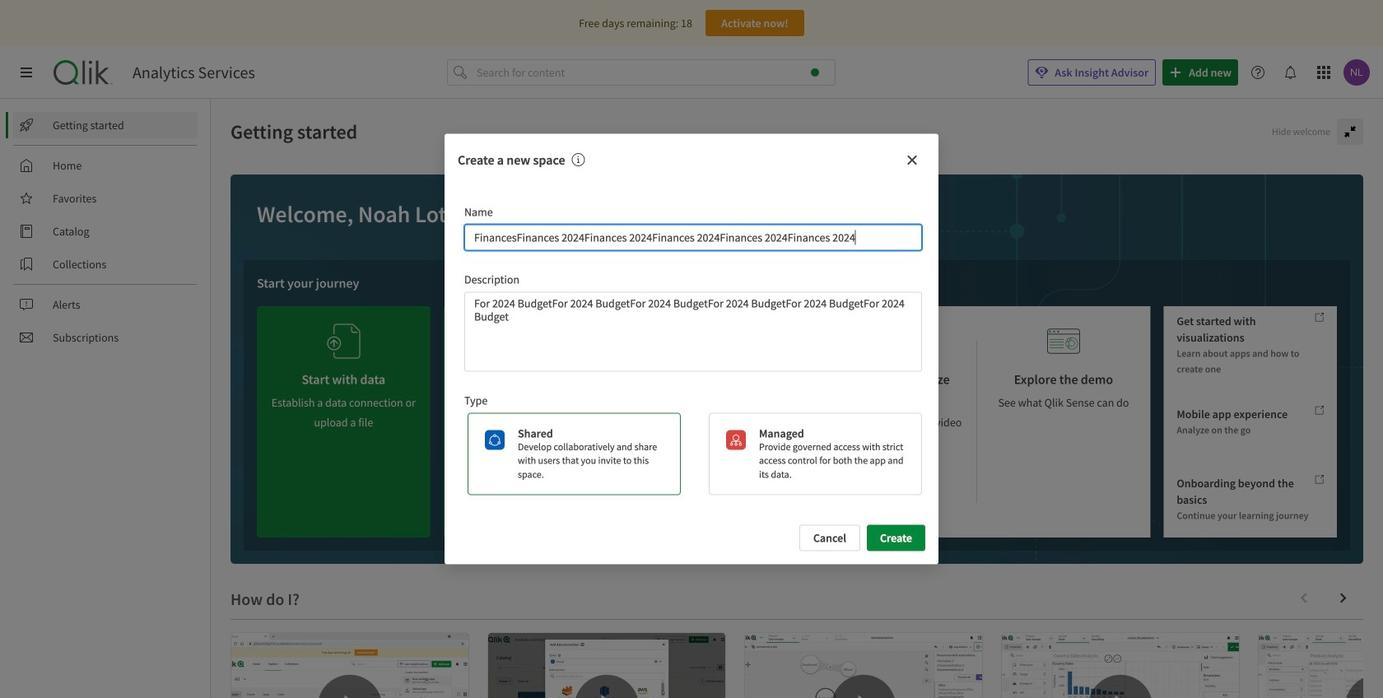Task type: locate. For each thing, give the bounding box(es) containing it.
None text field
[[465, 224, 922, 251]]

dialog
[[445, 134, 939, 565]]

main content
[[211, 99, 1384, 698]]

option group
[[461, 413, 922, 496]]

None text field
[[465, 292, 922, 372]]

explore the demo image
[[1048, 320, 1081, 363]]



Task type: vqa. For each thing, say whether or not it's contained in the screenshot.
the Noah Lott icon
no



Task type: describe. For each thing, give the bounding box(es) containing it.
analytics services element
[[133, 63, 255, 82]]

close image
[[906, 153, 919, 167]]

navigation pane element
[[0, 105, 210, 357]]

close sidebar menu image
[[20, 66, 33, 79]]

hide welcome image
[[1344, 125, 1357, 138]]

invite users image
[[514, 313, 547, 357]]

home badge image
[[811, 68, 819, 77]]



